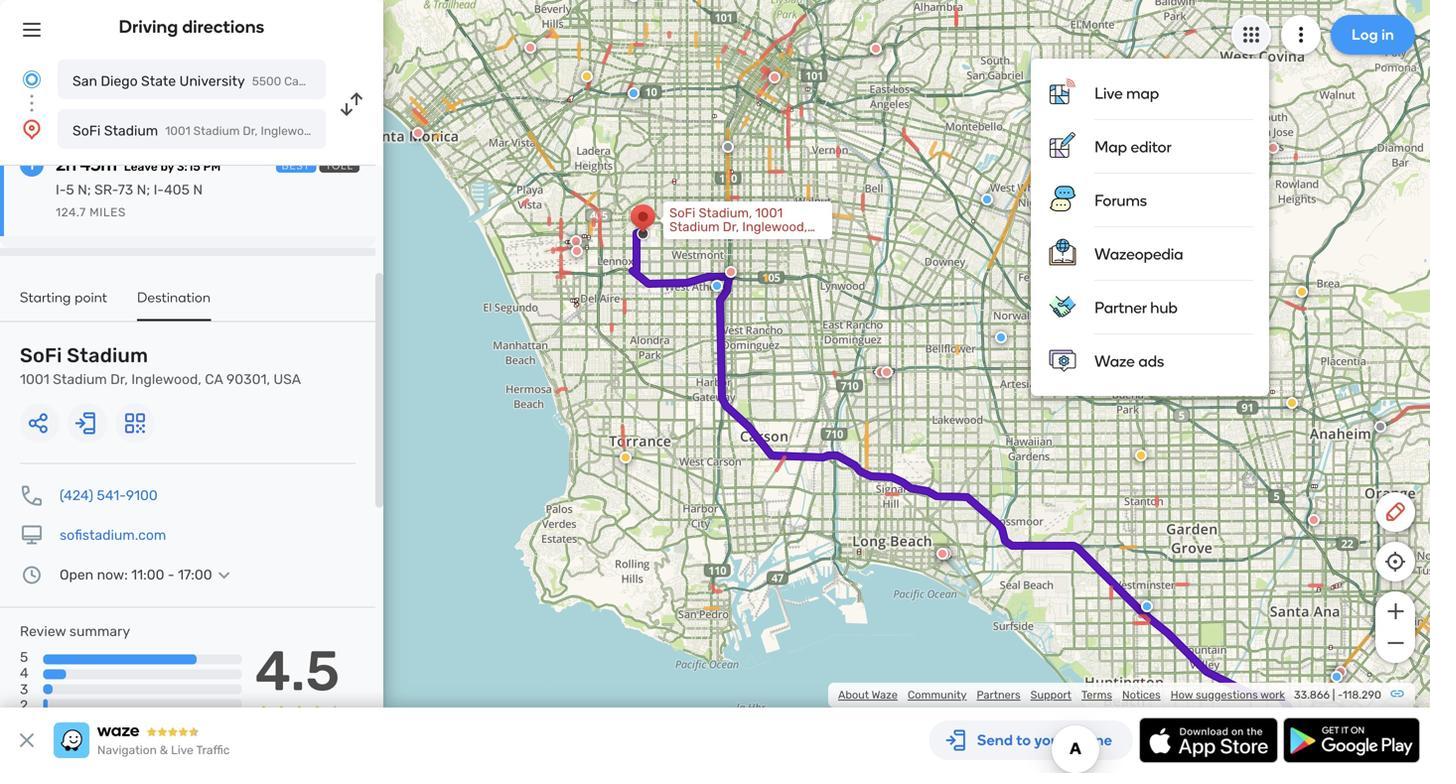 Task type: describe. For each thing, give the bounding box(es) containing it.
2 vertical spatial dr,
[[110, 371, 128, 388]]

open
[[60, 567, 93, 583]]

open now: 11:00 - 17:00 button
[[60, 567, 236, 583]]

stadium,
[[699, 206, 752, 221]]

suggestions
[[1196, 689, 1258, 702]]

(424) 541-9100 link
[[60, 488, 158, 504]]

summary
[[69, 624, 130, 640]]

1 horizontal spatial -
[[1338, 689, 1343, 702]]

stadium inside 'sofi stadium, 1001 stadium dr, inglewood, ca 90301, usa'
[[669, 219, 720, 235]]

i-5 n; sr-73 n; i-405 n 124.7 miles
[[56, 182, 203, 219]]

computer image
[[20, 524, 44, 548]]

now:
[[97, 567, 128, 583]]

review
[[20, 624, 66, 640]]

5 4 3 2
[[20, 650, 29, 714]]

3:15
[[177, 160, 200, 174]]

405
[[164, 182, 190, 198]]

1 horizontal spatial sofi
[[72, 123, 101, 139]]

1 horizontal spatial inglewood,
[[261, 124, 321, 138]]

accident image
[[722, 141, 734, 153]]

san
[[72, 73, 97, 89]]

link image
[[1389, 686, 1405, 702]]

0 vertical spatial -
[[168, 567, 174, 583]]

0 horizontal spatial 1001
[[20, 371, 49, 388]]

0 vertical spatial usa
[[382, 124, 406, 138]]

by
[[160, 160, 174, 174]]

17:00
[[178, 567, 212, 583]]

directions
[[182, 16, 265, 37]]

1 horizontal spatial police image
[[1141, 601, 1153, 613]]

partners
[[977, 689, 1021, 702]]

4.5
[[255, 639, 340, 705]]

1 horizontal spatial dr,
[[243, 124, 258, 138]]

0 vertical spatial hazard image
[[1296, 286, 1308, 298]]

leave
[[124, 160, 158, 174]]

starting point
[[20, 289, 107, 306]]

current location image
[[20, 68, 44, 91]]

2 vertical spatial usa
[[273, 371, 301, 388]]

starting
[[20, 289, 71, 306]]

sofistadium.com
[[60, 527, 166, 544]]

4
[[20, 666, 29, 682]]

about
[[838, 689, 869, 702]]

accident image
[[1374, 421, 1386, 433]]

live
[[171, 744, 194, 758]]

2 n; from the left
[[137, 182, 150, 198]]

destination
[[137, 289, 211, 306]]

zoom out image
[[1383, 632, 1408, 655]]

0 vertical spatial sofi stadium 1001 stadium dr, inglewood, ca 90301, usa
[[72, 123, 406, 139]]

open now: 11:00 - 17:00
[[60, 567, 212, 583]]

1001 inside 'sofi stadium, 1001 stadium dr, inglewood, ca 90301, usa'
[[755, 206, 783, 221]]

2h
[[56, 154, 76, 175]]

sofistadium.com link
[[60, 527, 166, 544]]

2 horizontal spatial hazard image
[[1286, 397, 1298, 409]]

community
[[908, 689, 967, 702]]

how
[[1171, 689, 1193, 702]]

driving
[[119, 16, 178, 37]]

sr-
[[94, 182, 118, 198]]

chevron down image
[[212, 568, 236, 583]]

review summary
[[20, 624, 130, 640]]

3
[[20, 682, 28, 698]]

|
[[1333, 689, 1335, 702]]

navigation
[[97, 744, 157, 758]]

san diego state university
[[72, 73, 245, 89]]

call image
[[20, 484, 44, 508]]

location image
[[20, 117, 44, 141]]

clock image
[[20, 564, 44, 587]]



Task type: vqa. For each thing, say whether or not it's contained in the screenshot.
right '-'
yes



Task type: locate. For each thing, give the bounding box(es) containing it.
1 horizontal spatial n;
[[137, 182, 150, 198]]

support
[[1030, 689, 1072, 702]]

navigation & live traffic
[[97, 744, 230, 758]]

usa inside 'sofi stadium, 1001 stadium dr, inglewood, ca 90301, usa'
[[733, 233, 759, 249]]

zoom in image
[[1383, 600, 1408, 624]]

0 vertical spatial 90301,
[[342, 124, 380, 138]]

2 vertical spatial inglewood,
[[131, 371, 201, 388]]

0 vertical spatial ca
[[324, 124, 339, 138]]

n;
[[78, 182, 91, 198], [137, 182, 150, 198]]

1 vertical spatial -
[[1338, 689, 1343, 702]]

1 horizontal spatial hazard image
[[1296, 286, 1308, 298]]

45m
[[80, 154, 117, 175]]

1 n; from the left
[[78, 182, 91, 198]]

i- up "124.7"
[[56, 182, 66, 198]]

n; left sr-
[[78, 182, 91, 198]]

work
[[1260, 689, 1285, 702]]

sofi stadium 1001 stadium dr, inglewood, ca 90301, usa down destination button
[[20, 344, 301, 388]]

0 horizontal spatial usa
[[273, 371, 301, 388]]

73
[[118, 182, 133, 198]]

0 vertical spatial police image
[[711, 280, 723, 292]]

0 horizontal spatial -
[[168, 567, 174, 583]]

2 horizontal spatial inglewood,
[[742, 219, 807, 235]]

0 vertical spatial 5
[[66, 182, 74, 198]]

sofi up 45m in the left top of the page
[[72, 123, 101, 139]]

1 vertical spatial police image
[[1141, 601, 1153, 613]]

1 vertical spatial ca
[[669, 233, 686, 249]]

2 vertical spatial hazard image
[[1135, 450, 1147, 462]]

1 horizontal spatial usa
[[382, 124, 406, 138]]

5
[[66, 182, 74, 198], [20, 650, 28, 666]]

n
[[193, 182, 203, 198]]

2 horizontal spatial ca
[[669, 233, 686, 249]]

waze
[[872, 689, 898, 702]]

(424) 541-9100
[[60, 488, 158, 504]]

hazard image
[[1296, 286, 1308, 298], [620, 452, 632, 464]]

sofi inside 'sofi stadium, 1001 stadium dr, inglewood, ca 90301, usa'
[[669, 206, 695, 221]]

about waze link
[[838, 689, 898, 702]]

1 vertical spatial inglewood,
[[742, 219, 807, 235]]

1 vertical spatial usa
[[733, 233, 759, 249]]

0 horizontal spatial hazard image
[[581, 71, 593, 82]]

community link
[[908, 689, 967, 702]]

1 vertical spatial 1001
[[755, 206, 783, 221]]

destination button
[[137, 289, 211, 321]]

1 vertical spatial sofi stadium 1001 stadium dr, inglewood, ca 90301, usa
[[20, 344, 301, 388]]

2 vertical spatial sofi
[[20, 344, 62, 367]]

0 horizontal spatial dr,
[[110, 371, 128, 388]]

1 i- from the left
[[56, 182, 66, 198]]

90301,
[[342, 124, 380, 138], [689, 233, 730, 249], [226, 371, 270, 388]]

police image down 'sofi stadium, 1001 stadium dr, inglewood, ca 90301, usa'
[[711, 280, 723, 292]]

5 inside the i-5 n; sr-73 n; i-405 n 124.7 miles
[[66, 182, 74, 198]]

1
[[30, 156, 34, 173]]

1001 right stadium,
[[755, 206, 783, 221]]

starting point button
[[20, 289, 107, 319]]

police image up notices
[[1141, 601, 1153, 613]]

driving directions
[[119, 16, 265, 37]]

2 horizontal spatial sofi
[[669, 206, 695, 221]]

1001
[[165, 124, 190, 138], [755, 206, 783, 221], [20, 371, 49, 388]]

2
[[20, 698, 28, 714]]

0 horizontal spatial 90301,
[[226, 371, 270, 388]]

terms
[[1081, 689, 1112, 702]]

0 vertical spatial 1001
[[165, 124, 190, 138]]

about waze community partners support terms notices how suggestions work 33.866 | -118.290
[[838, 689, 1381, 702]]

0 vertical spatial dr,
[[243, 124, 258, 138]]

police image
[[628, 87, 640, 99], [981, 194, 993, 206], [995, 332, 1007, 344], [1331, 671, 1343, 683]]

state
[[141, 73, 176, 89]]

point
[[75, 289, 107, 306]]

toll
[[325, 160, 354, 172]]

miles
[[89, 206, 126, 219]]

5 up "124.7"
[[66, 182, 74, 198]]

university
[[179, 73, 245, 89]]

traffic
[[196, 744, 230, 758]]

sofi
[[72, 123, 101, 139], [669, 206, 695, 221], [20, 344, 62, 367]]

0 vertical spatial hazard image
[[581, 71, 593, 82]]

sofi down starting point "button"
[[20, 344, 62, 367]]

hazard image
[[581, 71, 593, 82], [1286, 397, 1298, 409], [1135, 450, 1147, 462]]

1 horizontal spatial 1001
[[165, 124, 190, 138]]

0 horizontal spatial sofi
[[20, 344, 62, 367]]

inglewood, inside 'sofi stadium, 1001 stadium dr, inglewood, ca 90301, usa'
[[742, 219, 807, 235]]

sofi stadium, 1001 stadium dr, inglewood, ca 90301, usa
[[669, 206, 807, 249]]

x image
[[15, 729, 39, 753]]

- right 11:00
[[168, 567, 174, 583]]

i-
[[56, 182, 66, 198], [154, 182, 164, 198]]

0 horizontal spatial n;
[[78, 182, 91, 198]]

1 horizontal spatial ca
[[324, 124, 339, 138]]

118.290
[[1343, 689, 1381, 702]]

pencil image
[[1383, 501, 1407, 524]]

police image
[[711, 280, 723, 292], [1141, 601, 1153, 613]]

notices
[[1122, 689, 1161, 702]]

- right | on the right bottom of the page
[[1338, 689, 1343, 702]]

0 vertical spatial sofi
[[72, 123, 101, 139]]

i- down by
[[154, 182, 164, 198]]

2 i- from the left
[[154, 182, 164, 198]]

1 horizontal spatial 5
[[66, 182, 74, 198]]

usa
[[382, 124, 406, 138], [733, 233, 759, 249], [273, 371, 301, 388]]

how suggestions work link
[[1171, 689, 1285, 702]]

1 vertical spatial hazard image
[[1286, 397, 1298, 409]]

2 horizontal spatial dr,
[[723, 219, 739, 235]]

terms link
[[1081, 689, 1112, 702]]

2 vertical spatial ca
[[205, 371, 223, 388]]

2 horizontal spatial 1001
[[755, 206, 783, 221]]

notices link
[[1122, 689, 1161, 702]]

road closed image
[[628, 0, 640, 2], [870, 43, 882, 55], [769, 72, 781, 83], [1267, 142, 1279, 154], [570, 235, 582, 247], [1308, 514, 1320, 526], [936, 548, 948, 560], [1335, 666, 1347, 678]]

road closed image
[[524, 42, 536, 54], [412, 127, 424, 139], [571, 245, 583, 257], [725, 266, 737, 278], [875, 366, 887, 378], [881, 366, 893, 378], [939, 548, 951, 560]]

sofi stadium 1001 stadium dr, inglewood, ca 90301, usa up pm
[[72, 123, 406, 139]]

90301, inside 'sofi stadium, 1001 stadium dr, inglewood, ca 90301, usa'
[[689, 233, 730, 249]]

1 horizontal spatial hazard image
[[1135, 450, 1147, 462]]

dr, inside 'sofi stadium, 1001 stadium dr, inglewood, ca 90301, usa'
[[723, 219, 739, 235]]

5 inside 5 4 3 2
[[20, 650, 28, 666]]

1 horizontal spatial 90301,
[[342, 124, 380, 138]]

san diego state university button
[[58, 60, 326, 99]]

-
[[168, 567, 174, 583], [1338, 689, 1343, 702]]

pm
[[203, 160, 221, 174]]

best
[[282, 160, 310, 172]]

1001 up by
[[165, 124, 190, 138]]

&
[[160, 744, 168, 758]]

0 horizontal spatial inglewood,
[[131, 371, 201, 388]]

diego
[[101, 73, 138, 89]]

inglewood,
[[261, 124, 321, 138], [742, 219, 807, 235], [131, 371, 201, 388]]

2 horizontal spatial 90301,
[[689, 233, 730, 249]]

ca
[[324, 124, 339, 138], [669, 233, 686, 249], [205, 371, 223, 388]]

0 vertical spatial inglewood,
[[261, 124, 321, 138]]

1 vertical spatial hazard image
[[620, 452, 632, 464]]

0 horizontal spatial 5
[[20, 650, 28, 666]]

2 vertical spatial 1001
[[20, 371, 49, 388]]

33.866
[[1294, 689, 1330, 702]]

1 vertical spatial dr,
[[723, 219, 739, 235]]

0 horizontal spatial ca
[[205, 371, 223, 388]]

ca inside 'sofi stadium, 1001 stadium dr, inglewood, ca 90301, usa'
[[669, 233, 686, 249]]

(424)
[[60, 488, 93, 504]]

11:00
[[131, 567, 164, 583]]

partners link
[[977, 689, 1021, 702]]

1001 down starting point "button"
[[20, 371, 49, 388]]

2 horizontal spatial usa
[[733, 233, 759, 249]]

sofi stadium 1001 stadium dr, inglewood, ca 90301, usa
[[72, 123, 406, 139], [20, 344, 301, 388]]

1 horizontal spatial i-
[[154, 182, 164, 198]]

0 horizontal spatial i-
[[56, 182, 66, 198]]

1 vertical spatial sofi
[[669, 206, 695, 221]]

1 vertical spatial 90301,
[[689, 233, 730, 249]]

124.7
[[56, 206, 86, 219]]

0 horizontal spatial police image
[[711, 280, 723, 292]]

stadium
[[104, 123, 158, 139], [193, 124, 240, 138], [669, 219, 720, 235], [67, 344, 148, 367], [53, 371, 107, 388]]

sofi left stadium,
[[669, 206, 695, 221]]

n; right 73
[[137, 182, 150, 198]]

2h 45m leave by 3:15 pm
[[56, 154, 221, 175]]

dr,
[[243, 124, 258, 138], [723, 219, 739, 235], [110, 371, 128, 388]]

541-
[[97, 488, 126, 504]]

9100
[[126, 488, 158, 504]]

0 horizontal spatial hazard image
[[620, 452, 632, 464]]

1 vertical spatial 5
[[20, 650, 28, 666]]

5 up 3
[[20, 650, 28, 666]]

support link
[[1030, 689, 1072, 702]]

2 vertical spatial 90301,
[[226, 371, 270, 388]]



